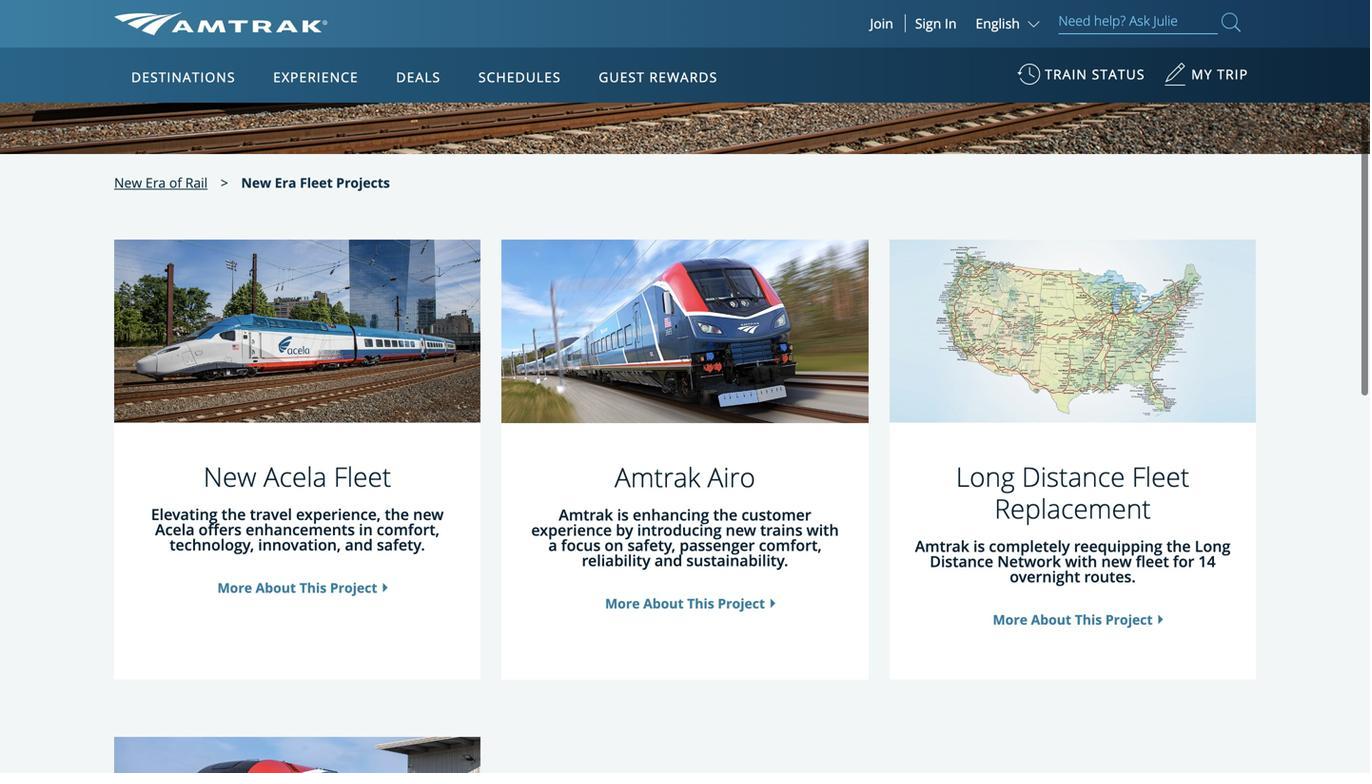 Task type: describe. For each thing, give the bounding box(es) containing it.
elevating the travel experience, the new acela offers enhancements in comfort, technology, innovation, and safety.
[[151, 505, 444, 556]]

amtrak is enhancing the customer experience by introducing new trains with a focus on safety, passenger comfort, reliability and sustainability.
[[532, 505, 839, 571]]

more about this project for acela
[[217, 579, 377, 597]]

with inside amtrak is enhancing the customer experience by introducing new trains with a focus on safety, passenger comfort, reliability and sustainability.
[[807, 520, 839, 541]]

search icon image
[[1222, 9, 1241, 35]]

era for of
[[146, 174, 166, 192]]

fleet for acela
[[334, 459, 391, 495]]

this for distance
[[1075, 611, 1103, 629]]

amtrak image
[[114, 12, 328, 35]]

new inside amtrak is completely reequipping the long distance network with new fleet for 14 overnight routes.
[[1102, 552, 1132, 572]]

amtrak for amtrak airo
[[615, 459, 701, 495]]

reequipping
[[1075, 537, 1163, 557]]

destinations button
[[124, 50, 243, 104]]

era for fleet
[[275, 174, 296, 192]]

amtrak is completely reequipping the long distance network with new fleet for 14 overnight routes.
[[915, 537, 1231, 588]]

fleet for distance
[[1133, 459, 1190, 495]]

sign in button
[[916, 14, 957, 32]]

my trip button
[[1164, 56, 1249, 103]]

train status link
[[1018, 56, 1146, 103]]

sign
[[916, 14, 942, 32]]

safety.
[[377, 535, 425, 556]]

deals
[[396, 68, 441, 86]]

schedules
[[479, 68, 561, 86]]

amtrak airo
[[615, 459, 756, 495]]

and inside amtrak is enhancing the customer experience by introducing new trains with a focus on safety, passenger comfort, reliability and sustainability.
[[655, 551, 683, 571]]

amtrak for amtrak is completely reequipping the long distance network with new fleet for 14 overnight routes.
[[915, 537, 970, 557]]

introducing
[[637, 520, 722, 541]]

offers
[[199, 520, 242, 540]]

train
[[1045, 65, 1088, 83]]

Please enter your search item search field
[[1059, 10, 1218, 34]]

my
[[1192, 65, 1213, 83]]

fleet for era
[[300, 174, 333, 192]]

by
[[616, 520, 634, 541]]

schedules link
[[471, 48, 569, 103]]

new acela fleet
[[203, 459, 391, 495]]

a
[[549, 536, 557, 556]]

destinations
[[131, 68, 236, 86]]

new era fleet projects link
[[241, 174, 390, 192]]

of
[[169, 174, 182, 192]]

comfort, inside elevating the travel experience, the new acela offers enhancements in comfort, technology, innovation, and safety.
[[377, 520, 440, 540]]

project for new acela fleet
[[330, 579, 377, 597]]

fleet
[[1136, 552, 1170, 572]]

about for airo
[[644, 595, 684, 613]]

train status
[[1045, 65, 1146, 83]]

new for new era fleet projects
[[241, 174, 271, 192]]

projects
[[336, 174, 390, 192]]

about for acela
[[256, 579, 296, 597]]

project for amtrak airo
[[718, 595, 765, 613]]

distance inside amtrak is completely reequipping the long distance network with new fleet for 14 overnight routes.
[[930, 552, 994, 572]]

join
[[871, 14, 894, 32]]

amtrak for amtrak is enhancing the customer experience by introducing new trains with a focus on safety, passenger comfort, reliability and sustainability.
[[559, 505, 613, 526]]

in
[[359, 520, 373, 540]]

project for long distance fleet replacement
[[1106, 611, 1153, 629]]

experience button
[[266, 50, 366, 104]]

acela inside elevating the travel experience, the new acela offers enhancements in comfort, technology, innovation, and safety.
[[155, 520, 195, 540]]

in
[[945, 14, 957, 32]]

trip
[[1218, 65, 1249, 83]]

network
[[998, 552, 1062, 572]]

this for airo
[[687, 595, 715, 613]]

sign in
[[916, 14, 957, 32]]

travel
[[250, 505, 292, 525]]

experience
[[532, 520, 612, 541]]

replacement
[[995, 491, 1152, 527]]



Task type: locate. For each thing, give the bounding box(es) containing it.
new up safety.
[[413, 505, 444, 525]]

0 horizontal spatial acela
[[155, 520, 195, 540]]

1 horizontal spatial acela
[[264, 459, 327, 495]]

join button
[[859, 14, 906, 32]]

with right network
[[1065, 552, 1098, 572]]

deals button
[[389, 50, 449, 104]]

0 horizontal spatial with
[[807, 520, 839, 541]]

sustainability.
[[687, 551, 789, 571]]

my trip
[[1192, 65, 1249, 83]]

enhancements
[[246, 520, 355, 540]]

1 vertical spatial distance
[[930, 552, 994, 572]]

2 horizontal spatial new
[[1102, 552, 1132, 572]]

0 horizontal spatial more
[[217, 579, 252, 597]]

this down the innovation,
[[300, 579, 327, 597]]

0 horizontal spatial comfort,
[[377, 520, 440, 540]]

comfort, inside amtrak is enhancing the customer experience by introducing new trains with a focus on safety, passenger comfort, reliability and sustainability.
[[759, 536, 822, 556]]

is for amtrak airo
[[617, 505, 629, 526]]

1 vertical spatial with
[[1065, 552, 1098, 572]]

long distance fleet replacement
[[956, 459, 1190, 527]]

and inside elevating the travel experience, the new acela offers enhancements in comfort, technology, innovation, and safety.
[[345, 535, 373, 556]]

about down the safety,
[[644, 595, 684, 613]]

more about this project for airo
[[605, 595, 765, 613]]

0 horizontal spatial more about this project link
[[217, 579, 377, 597]]

1 vertical spatial acela
[[155, 520, 195, 540]]

1 horizontal spatial more
[[605, 595, 640, 613]]

more about this project link down amtrak is enhancing the customer experience by introducing new trains with a focus on safety, passenger comfort, reliability and sustainability.
[[605, 595, 765, 613]]

0 vertical spatial amtrak
[[615, 459, 701, 495]]

0 horizontal spatial this
[[300, 579, 327, 597]]

0 horizontal spatial long
[[956, 459, 1015, 495]]

more about this project link
[[217, 579, 377, 597], [605, 595, 765, 613], [993, 611, 1153, 629]]

era left projects
[[275, 174, 296, 192]]

this for acela
[[300, 579, 327, 597]]

for
[[1174, 552, 1195, 572]]

14
[[1199, 552, 1216, 572]]

technology,
[[170, 535, 254, 556]]

the up safety.
[[385, 505, 409, 525]]

1 horizontal spatial more about this project link
[[605, 595, 765, 613]]

2 horizontal spatial more about this project link
[[993, 611, 1153, 629]]

new
[[413, 505, 444, 525], [726, 520, 757, 541], [1102, 552, 1132, 572]]

1 horizontal spatial project
[[718, 595, 765, 613]]

1 era from the left
[[146, 174, 166, 192]]

customer
[[742, 505, 812, 526]]

0 horizontal spatial distance
[[930, 552, 994, 572]]

the
[[222, 505, 246, 525], [385, 505, 409, 525], [714, 505, 738, 526], [1167, 537, 1191, 557]]

more about this project link down overnight
[[993, 611, 1153, 629]]

new era of rail link
[[114, 174, 208, 192]]

guest
[[599, 68, 645, 86]]

2 horizontal spatial fleet
[[1133, 459, 1190, 495]]

the inside amtrak is completely reequipping the long distance network with new fleet for 14 overnight routes.
[[1167, 537, 1191, 557]]

project down the routes.
[[1106, 611, 1153, 629]]

and
[[345, 535, 373, 556], [655, 551, 683, 571]]

0 horizontal spatial is
[[617, 505, 629, 526]]

more
[[217, 579, 252, 597], [605, 595, 640, 613], [993, 611, 1028, 629]]

more about this project link for distance
[[993, 611, 1153, 629]]

era
[[146, 174, 166, 192], [275, 174, 296, 192]]

the up passenger at the bottom of the page
[[714, 505, 738, 526]]

more for new acela fleet
[[217, 579, 252, 597]]

and down introducing
[[655, 551, 683, 571]]

english
[[976, 14, 1020, 32]]

more about this project down overnight
[[993, 611, 1153, 629]]

the left travel
[[222, 505, 246, 525]]

is left completely
[[974, 537, 985, 557]]

0 horizontal spatial amtrak
[[559, 505, 613, 526]]

new for new era of rail
[[114, 174, 142, 192]]

more about this project for distance
[[993, 611, 1153, 629]]

more for amtrak airo
[[605, 595, 640, 613]]

long inside the long distance fleet replacement
[[956, 459, 1015, 495]]

2 horizontal spatial project
[[1106, 611, 1153, 629]]

banner
[[0, 0, 1371, 440]]

fleet up 'reequipping' at the bottom right of the page
[[1133, 459, 1190, 495]]

more about this project link for acela
[[217, 579, 377, 597]]

1 horizontal spatial new
[[726, 520, 757, 541]]

new era of rail
[[114, 174, 208, 192]]

more down "reliability"
[[605, 595, 640, 613]]

2 horizontal spatial more about this project
[[993, 611, 1153, 629]]

distance inside the long distance fleet replacement
[[1022, 459, 1126, 495]]

amtrak up enhancing
[[615, 459, 701, 495]]

more about this project link down the innovation,
[[217, 579, 377, 597]]

more about this project
[[217, 579, 377, 597], [605, 595, 765, 613], [993, 611, 1153, 629]]

rewards
[[650, 68, 718, 86]]

2 horizontal spatial more
[[993, 611, 1028, 629]]

on
[[605, 536, 624, 556]]

1 horizontal spatial amtrak
[[615, 459, 701, 495]]

is
[[617, 505, 629, 526], [974, 537, 985, 557]]

2 horizontal spatial this
[[1075, 611, 1103, 629]]

0 horizontal spatial more about this project
[[217, 579, 377, 597]]

acela left offers
[[155, 520, 195, 540]]

new era fleet projects
[[241, 174, 390, 192]]

rail
[[185, 174, 208, 192]]

amtrak
[[615, 459, 701, 495], [559, 505, 613, 526], [915, 537, 970, 557]]

1 horizontal spatial with
[[1065, 552, 1098, 572]]

new inside amtrak is enhancing the customer experience by introducing new trains with a focus on safety, passenger comfort, reliability and sustainability.
[[726, 520, 757, 541]]

experience,
[[296, 505, 381, 525]]

comfort, right in
[[377, 520, 440, 540]]

new for new acela fleet
[[203, 459, 257, 495]]

more about this project down amtrak is enhancing the customer experience by introducing new trains with a focus on safety, passenger comfort, reliability and sustainability.
[[605, 595, 765, 613]]

with
[[807, 520, 839, 541], [1065, 552, 1098, 572]]

comfort,
[[377, 520, 440, 540], [759, 536, 822, 556]]

1 horizontal spatial comfort,
[[759, 536, 822, 556]]

1 horizontal spatial this
[[687, 595, 715, 613]]

banner containing join
[[0, 0, 1371, 440]]

1 horizontal spatial more about this project
[[605, 595, 765, 613]]

0 vertical spatial is
[[617, 505, 629, 526]]

2 era from the left
[[275, 174, 296, 192]]

more down technology,
[[217, 579, 252, 597]]

about down overnight
[[1032, 611, 1072, 629]]

about
[[256, 579, 296, 597], [644, 595, 684, 613], [1032, 611, 1072, 629]]

with right trains
[[807, 520, 839, 541]]

passenger
[[680, 536, 755, 556]]

new up offers
[[203, 459, 257, 495]]

project
[[330, 579, 377, 597], [718, 595, 765, 613], [1106, 611, 1153, 629]]

1 vertical spatial long
[[1195, 537, 1231, 557]]

fleet left projects
[[300, 174, 333, 192]]

amtrak left completely
[[915, 537, 970, 557]]

1 horizontal spatial and
[[655, 551, 683, 571]]

reliability
[[582, 551, 651, 571]]

guest rewards
[[599, 68, 718, 86]]

fleet up experience,
[[334, 459, 391, 495]]

long
[[956, 459, 1015, 495], [1195, 537, 1231, 557]]

0 horizontal spatial project
[[330, 579, 377, 597]]

new left of at the top left
[[114, 174, 142, 192]]

long inside amtrak is completely reequipping the long distance network with new fleet for 14 overnight routes.
[[1195, 537, 1231, 557]]

acela up travel
[[264, 459, 327, 495]]

more down overnight
[[993, 611, 1028, 629]]

0 horizontal spatial and
[[345, 535, 373, 556]]

the inside amtrak is enhancing the customer experience by introducing new trains with a focus on safety, passenger comfort, reliability and sustainability.
[[714, 505, 738, 526]]

this
[[300, 579, 327, 597], [687, 595, 715, 613], [1075, 611, 1103, 629]]

long right for
[[1195, 537, 1231, 557]]

2 horizontal spatial amtrak
[[915, 537, 970, 557]]

new right the rail
[[241, 174, 271, 192]]

status
[[1092, 65, 1146, 83]]

1 horizontal spatial long
[[1195, 537, 1231, 557]]

focus
[[561, 536, 601, 556]]

new inside elevating the travel experience, the new acela offers enhancements in comfort, technology, innovation, and safety.
[[413, 505, 444, 525]]

1 horizontal spatial distance
[[1022, 459, 1126, 495]]

routes.
[[1085, 567, 1136, 588]]

1 horizontal spatial about
[[644, 595, 684, 613]]

about for distance
[[1032, 611, 1072, 629]]

this down the routes.
[[1075, 611, 1103, 629]]

regions map image
[[185, 159, 642, 425]]

more about this project link for airo
[[605, 595, 765, 613]]

0 vertical spatial long
[[956, 459, 1015, 495]]

acela
[[264, 459, 327, 495], [155, 520, 195, 540]]

is for long distance fleet replacement
[[974, 537, 985, 557]]

with inside amtrak is completely reequipping the long distance network with new fleet for 14 overnight routes.
[[1065, 552, 1098, 572]]

0 vertical spatial acela
[[264, 459, 327, 495]]

comfort, down customer
[[759, 536, 822, 556]]

amtrak inside amtrak is enhancing the customer experience by introducing new trains with a focus on safety, passenger comfort, reliability and sustainability.
[[559, 505, 613, 526]]

is inside amtrak is enhancing the customer experience by introducing new trains with a focus on safety, passenger comfort, reliability and sustainability.
[[617, 505, 629, 526]]

0 horizontal spatial about
[[256, 579, 296, 597]]

more for long distance fleet replacement
[[993, 611, 1028, 629]]

0 horizontal spatial new
[[413, 505, 444, 525]]

project down in
[[330, 579, 377, 597]]

is up the on
[[617, 505, 629, 526]]

new up sustainability.
[[726, 520, 757, 541]]

amtrak inside amtrak is completely reequipping the long distance network with new fleet for 14 overnight routes.
[[915, 537, 970, 557]]

about down the innovation,
[[256, 579, 296, 597]]

0 horizontal spatial era
[[146, 174, 166, 192]]

0 vertical spatial distance
[[1022, 459, 1126, 495]]

new left the fleet
[[1102, 552, 1132, 572]]

more about this project down the innovation,
[[217, 579, 377, 597]]

trains
[[761, 520, 803, 541]]

distance up completely
[[1022, 459, 1126, 495]]

2 horizontal spatial about
[[1032, 611, 1072, 629]]

completely
[[989, 537, 1071, 557]]

and down experience,
[[345, 535, 373, 556]]

era left of at the top left
[[146, 174, 166, 192]]

new
[[114, 174, 142, 192], [241, 174, 271, 192], [203, 459, 257, 495]]

1 horizontal spatial is
[[974, 537, 985, 557]]

safety,
[[628, 536, 676, 556]]

1 vertical spatial is
[[974, 537, 985, 557]]

application
[[185, 159, 642, 425]]

fleet
[[300, 174, 333, 192], [334, 459, 391, 495], [1133, 459, 1190, 495]]

innovation,
[[258, 535, 341, 556]]

is inside amtrak is completely reequipping the long distance network with new fleet for 14 overnight routes.
[[974, 537, 985, 557]]

project down sustainability.
[[718, 595, 765, 613]]

enhancing
[[633, 505, 710, 526]]

2 vertical spatial amtrak
[[915, 537, 970, 557]]

experience
[[273, 68, 359, 86]]

0 horizontal spatial fleet
[[300, 174, 333, 192]]

this down sustainability.
[[687, 595, 715, 613]]

1 horizontal spatial era
[[275, 174, 296, 192]]

0 vertical spatial with
[[807, 520, 839, 541]]

distance left network
[[930, 552, 994, 572]]

guest rewards button
[[591, 50, 726, 104]]

1 horizontal spatial fleet
[[334, 459, 391, 495]]

airo
[[708, 459, 756, 495]]

overnight
[[1010, 567, 1081, 588]]

elevating
[[151, 505, 218, 525]]

the left 14
[[1167, 537, 1191, 557]]

long up completely
[[956, 459, 1015, 495]]

distance
[[1022, 459, 1126, 495], [930, 552, 994, 572]]

fleet inside the long distance fleet replacement
[[1133, 459, 1190, 495]]

english button
[[976, 14, 1045, 32]]

amtrak up focus
[[559, 505, 613, 526]]

1 vertical spatial amtrak
[[559, 505, 613, 526]]



Task type: vqa. For each thing, say whether or not it's contained in the screenshot.
rightmost 'Project'
yes



